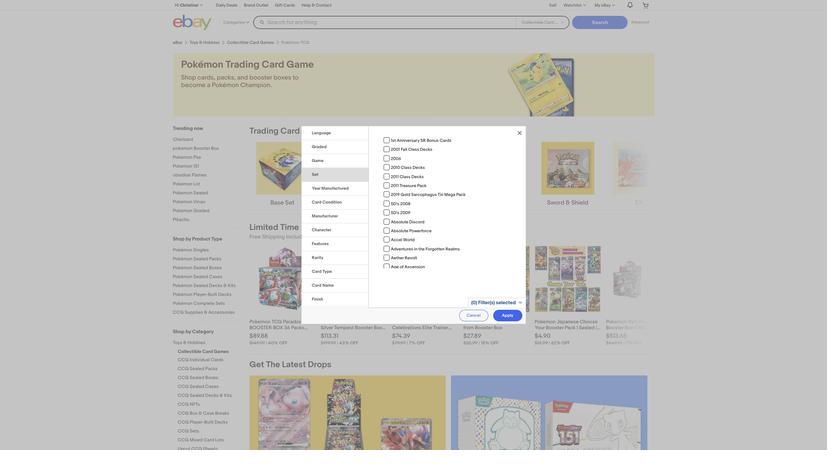 Task type: locate. For each thing, give the bounding box(es) containing it.
1 vertical spatial kits
[[224, 393, 232, 399]]

paradox right tcg
[[283, 319, 301, 325]]

7% for $513.65
[[626, 341, 633, 346]]

advanced
[[631, 20, 650, 25]]

0 horizontal spatial graded
[[194, 208, 210, 214]]

tab list
[[302, 127, 369, 432]]

off right 15%
[[491, 341, 499, 346]]

1 vertical spatial 2011
[[391, 183, 399, 189]]

0 vertical spatial deals
[[227, 3, 238, 8]]

rift inside pokemon tcg paradox rift booster box 36 packs sealed new
[[302, 319, 310, 325]]

ascension
[[405, 265, 425, 270]]

3 off from the left
[[417, 341, 425, 346]]

gold
[[401, 192, 411, 198]]

0 vertical spatial built
[[208, 292, 217, 298]]

2 horizontal spatial cards
[[440, 138, 452, 143]]

game
[[287, 59, 314, 71], [302, 126, 325, 136], [312, 158, 324, 164]]

1 vertical spatial shop
[[173, 236, 185, 242]]

1 vertical spatial ebay
[[173, 40, 182, 45]]

off inside $74.39 $79.99 | 7% off
[[417, 341, 425, 346]]

cards,
[[198, 74, 216, 82]]

graded down vmax
[[194, 208, 210, 214]]

accessories
[[209, 310, 235, 316]]

year manufactured
[[312, 186, 349, 191]]

tab
[[302, 307, 369, 321]]

0 vertical spatial shield
[[572, 200, 589, 207]]

1 absolute from the top
[[391, 220, 409, 225]]

1 5d's from the top
[[391, 201, 400, 207]]

aether revolt
[[391, 256, 417, 261]]

off inside the $513.65 $549.95 | 7% off
[[634, 341, 642, 346]]

built inside pokémon singles pokémon sealed packs pokémon sealed boxes pokémon sealed cases pokémon sealed decks & kits pokémon player-built decks pokémon complete sets ccg supplies & accessories
[[208, 292, 217, 298]]

new inside pokemon tcg paradox rift booster box 36 packs sealed new
[[266, 331, 276, 337]]

0 horizontal spatial 7%
[[409, 341, 416, 346]]

off inside $89.88 $149.99 | 40% off
[[279, 341, 288, 346]]

$89.88
[[250, 333, 268, 340]]

packs right box
[[291, 325, 304, 331]]

collectible inside toys & hobbies collectible card games ccg individual cards ccg sealed packs ccg sealed boxes ccg sealed cases ccg sealed decks & kits ccg nfts ccg box & case breaks ccg player-built decks ccg sets ccg mixed card lots
[[178, 349, 201, 355]]

graded inside 'tab list'
[[312, 144, 327, 150]]

packs down pokémon singles link
[[209, 256, 222, 262]]

collectible card games
[[227, 40, 274, 45]]

off inside $113.31 $199.99 | 43% off
[[350, 341, 359, 346]]

5d's left 2009
[[391, 210, 400, 216]]

0 horizontal spatial sword
[[343, 319, 357, 325]]

0 vertical spatial 5d's
[[391, 201, 400, 207]]

hobbies
[[203, 40, 220, 45], [188, 340, 206, 346]]

1 vertical spatial toys
[[173, 340, 182, 346]]

player- up complete
[[194, 292, 208, 298]]

0 vertical spatial hobbies
[[203, 40, 220, 45]]

None text field
[[250, 376, 446, 451], [451, 376, 648, 451], [250, 376, 446, 451], [451, 376, 648, 451]]

sell
[[550, 3, 557, 8]]

36 inside pokemon sword & shield silver tempest booster box 36 packs new sealed
[[321, 331, 327, 337]]

paradox for $513.65
[[639, 319, 657, 325]]

shop
[[181, 74, 196, 82], [173, 236, 185, 242], [173, 329, 185, 335]]

pokémon
[[181, 59, 223, 71], [212, 82, 239, 89], [173, 247, 193, 253], [173, 256, 193, 262], [173, 265, 193, 271], [173, 274, 193, 280], [173, 283, 193, 289], [173, 292, 193, 298], [173, 301, 193, 307]]

graded
[[312, 144, 327, 150], [194, 208, 210, 214]]

2 paradox from the left
[[639, 319, 657, 325]]

1 vertical spatial built
[[204, 420, 214, 426]]

sealed up $149.99 text box at the bottom left of page
[[250, 331, 265, 337]]

adventures
[[391, 247, 413, 252]]

1 vertical spatial collectible
[[178, 349, 201, 355]]

1 horizontal spatial rift
[[658, 319, 666, 325]]

class up 2011 class decks
[[401, 165, 412, 171]]

hobbies down ebay home image in the left of the page
[[203, 40, 220, 45]]

ccg down ccg box & case breaks link
[[178, 420, 189, 426]]

pack
[[418, 183, 427, 189], [457, 192, 466, 198], [512, 319, 523, 325], [565, 325, 576, 331]]

off right 62%
[[562, 341, 570, 346]]

ccg player-built decks link
[[178, 420, 241, 426]]

1 horizontal spatial 7%
[[626, 341, 633, 346]]

pokemon lot link
[[173, 181, 241, 188]]

collectible
[[227, 40, 249, 45], [178, 349, 201, 355]]

type
[[212, 236, 222, 242], [323, 269, 332, 275]]

new up 43%
[[342, 331, 352, 337]]

1 rift from the left
[[302, 319, 310, 325]]

5d's for 5d's 2009
[[391, 210, 400, 216]]

limited
[[250, 223, 279, 233]]

tcg
[[272, 319, 282, 325]]

0 vertical spatial toys & hobbies link
[[190, 40, 220, 45]]

set up the year
[[312, 172, 319, 177]]

ebay link
[[173, 40, 182, 45]]

5 off from the left
[[562, 341, 570, 346]]

pack down apply
[[512, 319, 523, 325]]

1 vertical spatial trading
[[250, 126, 279, 136]]

flames
[[192, 172, 207, 178]]

0 horizontal spatial 36
[[284, 325, 290, 331]]

2 vertical spatial class
[[400, 174, 411, 180]]

1 paradox from the left
[[283, 319, 301, 325]]

1 vertical spatial type
[[323, 269, 332, 275]]

pokemon inside pokemon sv4 paradox rift booster box case (6 boxes) factory sealed in stock!
[[606, 319, 627, 325]]

0 vertical spatial toys
[[190, 40, 198, 45]]

sealed down individual
[[190, 366, 204, 372]]

boxes down ccg sealed packs link
[[205, 375, 218, 381]]

card type
[[312, 269, 332, 275]]

toys for toys & hobbies collectible card games ccg individual cards ccg sealed packs ccg sealed boxes ccg sealed cases ccg sealed decks & kits ccg nfts ccg box & case breaks ccg player-built decks ccg sets ccg mixed card lots
[[173, 340, 182, 346]]

1 vertical spatial deals
[[301, 223, 323, 233]]

cases down pokémon sealed boxes link
[[209, 274, 223, 280]]

7% down kid
[[409, 341, 416, 346]]

1 by from the top
[[186, 236, 191, 242]]

0 horizontal spatial paradox
[[283, 319, 301, 325]]

cards up ccg sealed packs link
[[211, 357, 224, 363]]

shop left cards,
[[181, 74, 196, 82]]

shop left category
[[173, 329, 185, 335]]

0 vertical spatial cases
[[209, 274, 223, 280]]

0 vertical spatial sword
[[547, 200, 565, 207]]

0 horizontal spatial type
[[212, 236, 222, 242]]

packs down ccg individual cards "link"
[[205, 366, 218, 372]]

| left 40%
[[266, 341, 267, 346]]

1 vertical spatial set
[[285, 200, 295, 207]]

0 vertical spatial class
[[408, 147, 419, 152]]

off down "icarus"
[[417, 341, 425, 346]]

built
[[208, 292, 217, 298], [204, 420, 214, 426]]

base set
[[271, 200, 295, 207]]

sword
[[547, 200, 565, 207], [343, 319, 357, 325]]

| left 15%
[[479, 341, 480, 346]]

player- inside pokémon singles pokémon sealed packs pokémon sealed boxes pokémon sealed cases pokémon sealed decks & kits pokémon player-built decks pokémon complete sets ccg supplies & accessories
[[194, 292, 208, 298]]

pokémon player-built decks link
[[173, 292, 241, 298]]

2011 for 2011 treasure pack
[[391, 183, 399, 189]]

1 vertical spatial absolute
[[391, 229, 409, 234]]

class for 2010
[[401, 165, 412, 171]]

1 horizontal spatial collectible
[[227, 40, 249, 45]]

rift for $89.88
[[302, 319, 310, 325]]

sealed inside charizard pokemon booster box pokemon psa pokemon 151 obsidian flames pokemon lot pokemon sealed pokemon vmax pokemon graded pikachu
[[194, 190, 208, 196]]

booster inside charizard pokemon booster box pokemon psa pokemon 151 obsidian flames pokemon lot pokemon sealed pokemon vmax pokemon graded pikachu
[[194, 146, 210, 151]]

generations
[[327, 126, 375, 136]]

1 new from the left
[[266, 331, 276, 337]]

2011 class decks
[[391, 174, 424, 180]]

rift for $513.65
[[658, 319, 666, 325]]

charizard pokemon booster box pokemon psa pokemon 151 obsidian flames pokemon lot pokemon sealed pokemon vmax pokemon graded pikachu
[[173, 137, 219, 223]]

1 7% from the left
[[409, 341, 416, 346]]

1 vertical spatial cards
[[440, 138, 452, 143]]

by left product
[[186, 236, 191, 242]]

cards right bonus at the top
[[440, 138, 452, 143]]

card condition
[[312, 200, 342, 205]]

sealed down singles
[[194, 256, 208, 262]]

character
[[312, 228, 332, 233]]

| right $549.95 at the right of the page
[[624, 341, 625, 346]]

7% inside the $513.65 $549.95 | 7% off
[[626, 341, 633, 346]]

packs up the $199.99 text box in the left bottom of the page
[[328, 331, 341, 337]]

cases inside pokémon singles pokémon sealed packs pokémon sealed boxes pokémon sealed cases pokémon sealed decks & kits pokémon player-built decks pokémon complete sets ccg supplies & accessories
[[209, 274, 223, 280]]

toys & hobbies link down ebay home image in the left of the page
[[190, 40, 220, 45]]

sealed down pokémon sealed packs link
[[194, 265, 208, 271]]

pokemon sword & shield silver tempest booster box 36 packs new sealed image
[[329, 246, 379, 313]]

off inside $4.90 $12.99 | 62% off
[[562, 341, 570, 346]]

player- down case at left bottom
[[190, 420, 204, 426]]

off down sealed
[[634, 341, 642, 346]]

sealed right $113.31
[[353, 331, 369, 337]]

1 vertical spatial graded
[[194, 208, 210, 214]]

2006
[[391, 156, 401, 161]]

boxes down pokémon sealed packs link
[[209, 265, 222, 271]]

banner
[[173, 0, 655, 32]]

box down charizard link
[[211, 146, 219, 151]]

sword & shield link
[[535, 142, 601, 207]]

built inside toys & hobbies collectible card games ccg individual cards ccg sealed packs ccg sealed boxes ccg sealed cases ccg sealed decks & kits ccg nfts ccg box & case breaks ccg player-built decks ccg sets ccg mixed card lots
[[204, 420, 214, 426]]

2 off from the left
[[350, 341, 359, 346]]

packs inside pokémon singles pokémon sealed packs pokémon sealed boxes pokémon sealed cases pokémon sealed decks & kits pokémon player-built decks pokémon complete sets ccg supplies & accessories
[[209, 256, 222, 262]]

boxes inside pokémon singles pokémon sealed packs pokémon sealed boxes pokémon sealed cases pokémon sealed decks & kits pokémon player-built decks pokémon complete sets ccg supplies & accessories
[[209, 265, 222, 271]]

by for product
[[186, 236, 191, 242]]

0 horizontal spatial rift
[[302, 319, 310, 325]]

banner containing sell
[[173, 0, 655, 32]]

rarity
[[312, 255, 324, 261]]

kits down pokémon sealed cases link
[[228, 283, 236, 289]]

cards right gift
[[284, 3, 295, 8]]

0 horizontal spatial new
[[266, 331, 276, 337]]

36 right box
[[284, 325, 290, 331]]

cards inside (0) filter(s) selected dialog
[[440, 138, 452, 143]]

1 vertical spatial hobbies
[[188, 340, 206, 346]]

sealed inside pokemon japanese choose your booster pack | sealed | multiple packs available
[[579, 325, 595, 331]]

1 horizontal spatial cards
[[284, 3, 295, 8]]

2 vertical spatial cards
[[211, 357, 224, 363]]

forgotten
[[426, 247, 445, 252]]

type up pokémon singles link
[[212, 236, 222, 242]]

None submit
[[573, 16, 628, 29]]

pokemon tcg paradox rift booster box 36 packs sealed new image
[[258, 246, 307, 313]]

1 horizontal spatial 36
[[321, 331, 327, 337]]

1 vertical spatial toys & hobbies link
[[173, 340, 236, 347]]

2 7% from the left
[[626, 341, 633, 346]]

2 5d's from the top
[[391, 210, 400, 216]]

deals inside "account" navigation
[[227, 3, 238, 8]]

& inside "account" navigation
[[312, 3, 315, 8]]

sword & shield image
[[542, 142, 595, 195]]

ccg left case at left bottom
[[178, 411, 189, 417]]

sealed
[[194, 190, 208, 196], [194, 256, 208, 262], [194, 265, 208, 271], [194, 274, 208, 280], [194, 283, 208, 289], [579, 325, 595, 331], [250, 331, 265, 337], [353, 331, 369, 337], [190, 366, 204, 372], [190, 375, 204, 381], [190, 384, 204, 390], [190, 393, 204, 399]]

daily deals
[[216, 3, 238, 8]]

vmax
[[194, 199, 205, 205]]

0 vertical spatial ebay
[[602, 3, 611, 8]]

0 horizontal spatial shield
[[363, 319, 377, 325]]

pack inside pokemon japanese choose your booster pack | sealed | multiple packs available
[[565, 325, 576, 331]]

ebay right my
[[602, 3, 611, 8]]

class for 2011
[[400, 174, 411, 180]]

sword inside pokemon sword & shield silver tempest booster box 36 packs new sealed
[[343, 319, 357, 325]]

0 vertical spatial kits
[[228, 283, 236, 289]]

1 vertical spatial game
[[302, 126, 325, 136]]

0 horizontal spatial cards
[[211, 357, 224, 363]]

cancel button
[[459, 310, 488, 322]]

2011 down 2010
[[391, 174, 399, 180]]

off inside 1x evolutions booster pack from booster box $27.89 $32.99 | 15% off
[[491, 341, 499, 346]]

0 vertical spatial 2011
[[391, 174, 399, 180]]

1 vertical spatial boxes
[[205, 375, 218, 381]]

2 vertical spatial game
[[312, 158, 324, 164]]

0 vertical spatial absolute
[[391, 220, 409, 225]]

kits inside toys & hobbies collectible card games ccg individual cards ccg sealed packs ccg sealed boxes ccg sealed cases ccg sealed decks & kits ccg nfts ccg box & case breaks ccg player-built decks ccg sets ccg mixed card lots
[[224, 393, 232, 399]]

6 off from the left
[[634, 341, 642, 346]]

shop down pikachu
[[173, 236, 185, 242]]

1 horizontal spatial paradox
[[639, 319, 657, 325]]

0 horizontal spatial toys
[[173, 340, 182, 346]]

&
[[312, 3, 315, 8], [199, 40, 202, 45], [566, 200, 570, 207], [224, 283, 227, 289], [204, 310, 208, 316], [358, 319, 362, 325], [183, 340, 187, 346], [220, 393, 223, 399], [199, 411, 202, 417]]

0 vertical spatial trading
[[226, 59, 260, 71]]

game inside pokémon trading card game shop cards, packs, and booster boxes to become a pokémon champion.
[[287, 59, 314, 71]]

advanced link
[[628, 16, 653, 29]]

paradox up "in"
[[639, 319, 657, 325]]

finish
[[312, 297, 323, 302]]

ebay down ebay home image in the left of the page
[[173, 40, 182, 45]]

2 vertical spatial shop
[[173, 329, 185, 335]]

sets up accessories at the bottom left of page
[[216, 301, 225, 307]]

1 horizontal spatial type
[[323, 269, 332, 275]]

help & contact
[[302, 3, 332, 8]]

1 vertical spatial sets
[[190, 429, 199, 434]]

1 horizontal spatial new
[[342, 331, 352, 337]]

1 off from the left
[[279, 341, 288, 346]]

0 vertical spatial sets
[[216, 301, 225, 307]]

trending
[[173, 126, 193, 132]]

1 vertical spatial class
[[401, 165, 412, 171]]

supplies
[[185, 310, 203, 316]]

in
[[648, 331, 653, 337]]

| left 43%
[[337, 341, 338, 346]]

2011
[[391, 174, 399, 180], [391, 183, 399, 189]]

daily deals link
[[216, 2, 238, 10]]

2 rift from the left
[[658, 319, 666, 325]]

account navigation
[[173, 0, 655, 10]]

4 off from the left
[[491, 341, 499, 346]]

0 vertical spatial boxes
[[209, 265, 222, 271]]

graded down language
[[312, 144, 327, 150]]

1 horizontal spatial graded
[[312, 144, 327, 150]]

2 2011 from the top
[[391, 183, 399, 189]]

hobbies down shop by category
[[188, 340, 206, 346]]

booster down charizard link
[[194, 146, 210, 151]]

by left category
[[186, 329, 191, 335]]

2 new from the left
[[342, 331, 352, 337]]

0 vertical spatial by
[[186, 236, 191, 242]]

pack left choose
[[565, 325, 576, 331]]

shield inside pokemon sword & shield silver tempest booster box 36 packs new sealed
[[363, 319, 377, 325]]

$4.90 $12.99 | 62% off
[[535, 333, 570, 346]]

0 vertical spatial shop
[[181, 74, 196, 82]]

0 vertical spatial graded
[[312, 144, 327, 150]]

5d's
[[391, 201, 400, 207], [391, 210, 400, 216]]

time
[[280, 223, 299, 233]]

deals right daily
[[227, 3, 238, 8]]

1 horizontal spatial set
[[312, 172, 319, 177]]

kits up breaks
[[224, 393, 232, 399]]

box left box**
[[374, 325, 383, 331]]

cases down ccg sealed boxes "link"
[[205, 384, 219, 390]]

1 horizontal spatial sets
[[216, 301, 225, 307]]

1 horizontal spatial toys
[[190, 40, 198, 45]]

box left case
[[625, 325, 634, 331]]

sealed up vmax
[[194, 190, 208, 196]]

ebay home image
[[173, 15, 212, 30]]

mixed
[[190, 438, 203, 443]]

pokemon sv4 paradox rift booster box case (6 boxes) factory sealed in stock!
[[606, 319, 672, 337]]

2 by from the top
[[186, 329, 191, 335]]

ccg sets link
[[178, 429, 241, 435]]

paradox inside pokemon sv4 paradox rift booster box case (6 boxes) factory sealed in stock!
[[639, 319, 657, 325]]

(0) filter(s) selected button
[[468, 298, 526, 308]]

0 horizontal spatial deals
[[227, 3, 238, 8]]

1 vertical spatial sword
[[343, 319, 357, 325]]

booster
[[194, 146, 210, 151], [493, 319, 511, 325], [355, 325, 373, 331], [475, 325, 493, 331], [546, 325, 564, 331], [606, 325, 624, 331]]

1 horizontal spatial games
[[260, 40, 274, 45]]

off right 43%
[[350, 341, 359, 346]]

set right base
[[285, 200, 295, 207]]

cancel
[[467, 313, 481, 318]]

pokemon inside **sealed pokemon celebrations elite trainer box** kid icarus
[[413, 319, 434, 325]]

toys inside toys & hobbies collectible card games ccg individual cards ccg sealed packs ccg sealed boxes ccg sealed cases ccg sealed decks & kits ccg nfts ccg box & case breaks ccg player-built decks ccg sets ccg mixed card lots
[[173, 340, 182, 346]]

1 vertical spatial player-
[[190, 420, 204, 426]]

graded inside charizard pokemon booster box pokemon psa pokemon 151 obsidian flames pokemon lot pokemon sealed pokemon vmax pokemon graded pikachu
[[194, 208, 210, 214]]

type up name at the left bottom
[[323, 269, 332, 275]]

(0) filter(s) selected dialog
[[0, 0, 828, 451]]

card up boxes
[[262, 59, 284, 71]]

booster up $4.90 $12.99 | 62% off
[[546, 325, 564, 331]]

booster inside pokemon sv4 paradox rift booster box case (6 boxes) factory sealed in stock!
[[606, 325, 624, 331]]

2011 up the 2019
[[391, 183, 399, 189]]

neo genesis image
[[328, 142, 380, 195]]

fall
[[401, 147, 408, 152]]

box down "nfts"
[[190, 411, 198, 417]]

trading
[[226, 59, 260, 71], [250, 126, 279, 136]]

36 up $199.99
[[321, 331, 327, 337]]

boxes inside toys & hobbies collectible card games ccg individual cards ccg sealed packs ccg sealed boxes ccg sealed cases ccg sealed decks & kits ccg nfts ccg box & case breaks ccg player-built decks ccg sets ccg mixed card lots
[[205, 375, 218, 381]]

free
[[250, 234, 261, 241]]

ebay
[[602, 3, 611, 8], [173, 40, 182, 45]]

bonus
[[427, 138, 439, 143]]

deals inside limited time deals free shipping included
[[301, 223, 323, 233]]

0 vertical spatial type
[[212, 236, 222, 242]]

toys & hobbies link down category
[[173, 340, 236, 347]]

| right $79.99
[[407, 341, 408, 346]]

0 horizontal spatial games
[[214, 349, 229, 355]]

cases inside toys & hobbies collectible card games ccg individual cards ccg sealed packs ccg sealed boxes ccg sealed cases ccg sealed decks & kits ccg nfts ccg box & case breaks ccg player-built decks ccg sets ccg mixed card lots
[[205, 384, 219, 390]]

ccg left supplies
[[173, 310, 184, 316]]

2 absolute from the top
[[391, 229, 409, 234]]

rift up 'stock!'
[[658, 319, 666, 325]]

0 horizontal spatial collectible
[[178, 349, 201, 355]]

charizard
[[173, 137, 193, 142]]

7% inside $74.39 $79.99 | 7% off
[[409, 341, 416, 346]]

card left language
[[281, 126, 300, 136]]

absolute
[[391, 220, 409, 225], [391, 229, 409, 234]]

cards
[[284, 3, 295, 8], [440, 138, 452, 143], [211, 357, 224, 363]]

xy image
[[399, 142, 452, 195]]

$149.99
[[250, 341, 265, 346]]

accel
[[391, 238, 403, 243]]

tab list containing language
[[302, 127, 369, 432]]

pokemon japanese choose your booster pack | sealed | multiple packs available image
[[535, 246, 601, 313]]

toys down shop by category
[[173, 340, 182, 346]]

ccg
[[173, 310, 184, 316], [178, 357, 189, 363], [178, 366, 189, 372], [178, 375, 189, 381], [178, 384, 189, 390], [178, 393, 189, 399], [178, 402, 189, 408], [178, 411, 189, 417], [178, 420, 189, 426], [178, 429, 189, 434], [178, 438, 189, 443]]

0 vertical spatial game
[[287, 59, 314, 71]]

rift
[[302, 319, 310, 325], [658, 319, 666, 325]]

card up ccg individual cards "link"
[[202, 349, 213, 355]]

rift inside pokemon sv4 paradox rift booster box case (6 boxes) factory sealed in stock!
[[658, 319, 666, 325]]

pokemon inside pokemon japanese choose your booster pack | sealed | multiple packs available
[[535, 319, 556, 325]]

1 horizontal spatial deals
[[301, 223, 323, 233]]

1 vertical spatial 5d's
[[391, 210, 400, 216]]

adventures in the forgotten realms
[[391, 247, 460, 252]]

ccg down ccg individual cards "link"
[[178, 366, 189, 372]]

ccg left mixed
[[178, 438, 189, 443]]

1 2011 from the top
[[391, 174, 399, 180]]

language
[[312, 130, 331, 136]]

pikachu link
[[173, 217, 241, 223]]

decks down pokémon sealed cases link
[[209, 283, 223, 289]]

deals
[[227, 3, 238, 8], [301, 223, 323, 233]]

**sealed
[[392, 319, 412, 325]]

box inside 1x evolutions booster pack from booster box $27.89 $32.99 | 15% off
[[494, 325, 503, 331]]

sealed inside pokemon sword & shield silver tempest booster box 36 packs new sealed
[[353, 331, 369, 337]]

cards inside toys & hobbies collectible card games ccg individual cards ccg sealed packs ccg sealed boxes ccg sealed cases ccg sealed decks & kits ccg nfts ccg box & case breaks ccg player-built decks ccg sets ccg mixed card lots
[[211, 357, 224, 363]]

0 vertical spatial player-
[[194, 292, 208, 298]]

0 vertical spatial cards
[[284, 3, 295, 8]]

$74.39
[[392, 333, 411, 340]]

paradox inside pokemon tcg paradox rift booster box 36 packs sealed new
[[283, 319, 301, 325]]

built down ccg box & case breaks link
[[204, 420, 214, 426]]

absolute down 5d's 2009
[[391, 220, 409, 225]]

box
[[211, 146, 219, 151], [374, 325, 383, 331], [494, 325, 503, 331], [625, 325, 634, 331], [190, 411, 198, 417]]

trading inside pokémon trading card game shop cards, packs, and booster boxes to become a pokémon champion.
[[226, 59, 260, 71]]

sets inside toys & hobbies collectible card games ccg individual cards ccg sealed packs ccg sealed boxes ccg sealed cases ccg sealed decks & kits ccg nfts ccg box & case breaks ccg player-built decks ccg sets ccg mixed card lots
[[190, 429, 199, 434]]

absolute for absolute powerforce
[[391, 229, 409, 234]]

2001
[[391, 147, 400, 152]]

0 horizontal spatial set
[[285, 200, 295, 207]]

1 vertical spatial games
[[214, 349, 229, 355]]

off for $89.88
[[279, 341, 288, 346]]

1 vertical spatial cases
[[205, 384, 219, 390]]

2010 class decks
[[391, 165, 425, 171]]

1 horizontal spatial shield
[[572, 200, 589, 207]]

1 vertical spatial shield
[[363, 319, 377, 325]]

0 horizontal spatial sets
[[190, 429, 199, 434]]

shop for product
[[173, 236, 185, 242]]

62%
[[551, 341, 561, 346]]

collectible up individual
[[178, 349, 201, 355]]

class right "fall"
[[408, 147, 419, 152]]

new up 40%
[[266, 331, 276, 337]]

pokémon singles link
[[173, 247, 241, 254]]

1 horizontal spatial ebay
[[602, 3, 611, 8]]

absolute up accel
[[391, 229, 409, 234]]

hobbies inside toys & hobbies collectible card games ccg individual cards ccg sealed packs ccg sealed boxes ccg sealed cases ccg sealed decks & kits ccg nfts ccg box & case breaks ccg player-built decks ccg sets ccg mixed card lots
[[188, 340, 206, 346]]

0 vertical spatial set
[[312, 172, 319, 177]]

box down apply button on the bottom right
[[494, 325, 503, 331]]

1 vertical spatial by
[[186, 329, 191, 335]]



Task type: describe. For each thing, give the bounding box(es) containing it.
packs inside toys & hobbies collectible card games ccg individual cards ccg sealed packs ccg sealed boxes ccg sealed cases ccg sealed decks & kits ccg nfts ccg box & case breaks ccg player-built decks ccg sets ccg mixed card lots
[[205, 366, 218, 372]]

booster down apply
[[493, 319, 511, 325]]

anniversary
[[397, 138, 420, 143]]

| inside $113.31 $199.99 | 43% off
[[337, 341, 338, 346]]

pokémon sealed decks & kits link
[[173, 283, 241, 289]]

card left name at the left bottom
[[312, 283, 322, 288]]

cards inside "account" navigation
[[284, 3, 295, 8]]

ccg sealed boxes link
[[178, 375, 241, 382]]

daily
[[216, 3, 226, 8]]

toys & hobbies collectible card games ccg individual cards ccg sealed packs ccg sealed boxes ccg sealed cases ccg sealed decks & kits ccg nfts ccg box & case breaks ccg player-built decks ccg sets ccg mixed card lots
[[173, 340, 232, 443]]

| inside the $513.65 $549.95 | 7% off
[[624, 341, 625, 346]]

1x evolutions booster pack from booster box image
[[464, 246, 530, 313]]

available
[[569, 331, 589, 337]]

sealed down pokémon sealed boxes link
[[194, 274, 208, 280]]

type inside 'tab list'
[[323, 269, 332, 275]]

$32.99
[[464, 341, 478, 346]]

36 inside pokemon tcg paradox rift booster box 36 packs sealed new
[[284, 325, 290, 331]]

| right available
[[596, 325, 597, 331]]

7% for $74.39
[[409, 341, 416, 346]]

off for $4.90
[[562, 341, 570, 346]]

factory
[[606, 331, 628, 337]]

multiple
[[535, 331, 553, 337]]

obsidian flames link
[[173, 172, 241, 179]]

2009
[[400, 210, 411, 216]]

pokemon vmax link
[[173, 199, 241, 205]]

card down the year
[[312, 200, 322, 205]]

$549.95
[[606, 341, 623, 346]]

gift cards
[[275, 3, 295, 8]]

pokemon psa link
[[173, 155, 241, 161]]

$79.99 text field
[[392, 341, 406, 346]]

selected
[[496, 300, 516, 306]]

0 vertical spatial games
[[260, 40, 274, 45]]

pokémon singles pokémon sealed packs pokémon sealed boxes pokémon sealed cases pokémon sealed decks & kits pokémon player-built decks pokémon complete sets ccg supplies & accessories
[[173, 247, 236, 316]]

in
[[414, 247, 418, 252]]

the
[[266, 360, 280, 370]]

packs inside pokemon tcg paradox rift booster box 36 packs sealed new
[[291, 325, 304, 331]]

hobbies for toys & hobbies collectible card games ccg individual cards ccg sealed packs ccg sealed boxes ccg sealed cases ccg sealed decks & kits ccg nfts ccg box & case breaks ccg player-built decks ccg sets ccg mixed card lots
[[188, 340, 206, 346]]

packs inside pokemon japanese choose your booster pack | sealed | multiple packs available
[[554, 331, 568, 337]]

revolt
[[405, 256, 417, 261]]

decks down sr
[[420, 147, 433, 152]]

booster
[[250, 74, 272, 82]]

box**
[[392, 331, 404, 337]]

1st
[[391, 138, 396, 143]]

43%
[[339, 341, 349, 346]]

pokemon inside pokemon sword & shield silver tempest booster box 36 packs new sealed
[[321, 319, 342, 325]]

| left choose
[[577, 325, 578, 331]]

accel world
[[391, 238, 415, 243]]

tab inside (0) filter(s) selected dialog
[[302, 307, 369, 321]]

latest
[[282, 360, 306, 370]]

hobbies for toys & hobbies
[[203, 40, 220, 45]]

shop for category
[[173, 329, 185, 335]]

your
[[535, 325, 545, 331]]

ex
[[636, 200, 643, 207]]

ccg inside pokémon singles pokémon sealed packs pokémon sealed boxes pokémon sealed cases pokémon sealed decks & kits pokémon player-built decks pokémon complete sets ccg supplies & accessories
[[173, 310, 184, 316]]

ccg sealed cases link
[[178, 384, 241, 391]]

sets inside pokémon singles pokémon sealed packs pokémon sealed boxes pokémon sealed cases pokémon sealed decks & kits pokémon player-built decks pokémon complete sets ccg supplies & accessories
[[216, 301, 225, 307]]

1 horizontal spatial sword
[[547, 200, 565, 207]]

now
[[194, 126, 203, 132]]

icarus
[[414, 331, 428, 337]]

0 vertical spatial collectible
[[227, 40, 249, 45]]

ccg left individual
[[178, 357, 189, 363]]

2019
[[391, 192, 400, 198]]

2008
[[400, 201, 411, 207]]

off for $513.65
[[634, 341, 642, 346]]

packs inside pokemon sword & shield silver tempest booster box 36 packs new sealed
[[328, 331, 341, 337]]

sealed down ccg sealed boxes "link"
[[190, 384, 204, 390]]

to
[[293, 74, 299, 82]]

treasure
[[400, 183, 417, 189]]

ccg down ccg sealed cases link
[[178, 393, 189, 399]]

ebay inside "account" navigation
[[602, 3, 611, 8]]

card up pokémon trading card game shop cards, packs, and booster boxes to become a pokémon champion.
[[250, 40, 259, 45]]

ex link
[[606, 142, 672, 207]]

$513.65
[[606, 333, 627, 340]]

5d's 2008
[[391, 201, 411, 207]]

shop inside pokémon trading card game shop cards, packs, and booster boxes to become a pokémon champion.
[[181, 74, 196, 82]]

aether
[[391, 256, 404, 261]]

obsidian
[[173, 172, 191, 178]]

sealed down pokémon sealed cases link
[[194, 283, 208, 289]]

booster inside pokemon japanese choose your booster pack | sealed | multiple packs available
[[546, 325, 564, 331]]

0 horizontal spatial ebay
[[173, 40, 182, 45]]

sv4
[[629, 319, 638, 325]]

| inside 1x evolutions booster pack from booster box $27.89 $32.99 | 15% off
[[479, 341, 480, 346]]

decks down breaks
[[215, 420, 228, 426]]

by for category
[[186, 329, 191, 335]]

(0)
[[472, 300, 477, 306]]

| inside $4.90 $12.99 | 62% off
[[549, 341, 550, 346]]

base set image
[[256, 142, 309, 195]]

$549.95 text field
[[606, 341, 623, 346]]

pack inside 1x evolutions booster pack from booster box $27.89 $32.99 | 15% off
[[512, 319, 523, 325]]

5d's 2009
[[391, 210, 411, 216]]

| inside $74.39 $79.99 | 7% off
[[407, 341, 408, 346]]

40%
[[268, 341, 278, 346]]

decks up 2011 class decks
[[413, 165, 425, 171]]

sell link
[[547, 3, 560, 8]]

sealed up "nfts"
[[190, 393, 204, 399]]

pokemon inside pokemon tcg paradox rift booster box 36 packs sealed new
[[250, 319, 271, 325]]

games inside toys & hobbies collectible card games ccg individual cards ccg sealed packs ccg sealed boxes ccg sealed cases ccg sealed decks & kits ccg nfts ccg box & case breaks ccg player-built decks ccg sets ccg mixed card lots
[[214, 349, 229, 355]]

tab list inside (0) filter(s) selected dialog
[[302, 127, 369, 432]]

booster inside pokemon sword & shield silver tempest booster box 36 packs new sealed
[[355, 325, 373, 331]]

set inside (0) filter(s) selected dialog
[[312, 172, 319, 177]]

discord
[[410, 220, 425, 225]]

year
[[312, 186, 321, 191]]

brand outlet link
[[244, 2, 269, 10]]

celebrations
[[392, 325, 422, 331]]

ccg down ccg sealed boxes "link"
[[178, 384, 189, 390]]

watchlist link
[[560, 1, 589, 9]]

brand outlet
[[244, 3, 269, 8]]

pack up the "sarcophagus"
[[418, 183, 427, 189]]

ccg down ccg player-built decks link
[[178, 429, 189, 434]]

**sealed pokemon celebrations elite trainer box** kid icarus image
[[392, 255, 458, 304]]

box inside pokemon sword & shield silver tempest booster box 36 packs new sealed
[[374, 325, 383, 331]]

151
[[194, 164, 199, 169]]

features
[[312, 242, 329, 247]]

pokemon booster box link
[[173, 146, 241, 152]]

pokemon sv4 paradox rift booster box case (6 boxes) factory sealed in stock! image
[[606, 260, 672, 299]]

new inside pokemon sword & shield silver tempest booster box 36 packs new sealed
[[342, 331, 352, 337]]

card name
[[312, 283, 334, 288]]

manufacturer
[[312, 214, 338, 219]]

individual
[[190, 357, 210, 363]]

$149.99 text field
[[250, 341, 265, 346]]

$89.88 $149.99 | 40% off
[[250, 333, 288, 346]]

pack right mega
[[457, 192, 466, 198]]

box inside toys & hobbies collectible card games ccg individual cards ccg sealed packs ccg sealed boxes ccg sealed cases ccg sealed decks & kits ccg nfts ccg box & case breaks ccg player-built decks ccg sets ccg mixed card lots
[[190, 411, 198, 417]]

psa
[[194, 155, 201, 160]]

| inside $89.88 $149.99 | 40% off
[[266, 341, 267, 346]]

2010
[[391, 165, 400, 171]]

ccg sealed decks & kits link
[[178, 393, 241, 399]]

$12.99
[[535, 341, 548, 346]]

2019 gold sarcophagus tin mega pack
[[391, 192, 466, 198]]

pokemon graded link
[[173, 208, 241, 214]]

trainer
[[433, 325, 448, 331]]

off for $113.31
[[350, 341, 359, 346]]

card down ccg sets link
[[204, 438, 214, 443]]

choose
[[580, 319, 598, 325]]

your shopping cart image
[[642, 2, 650, 8]]

$32.99 text field
[[464, 341, 478, 346]]

$12.99 text field
[[535, 341, 548, 346]]

sealed down ccg sealed packs link
[[190, 375, 204, 381]]

off for $74.39
[[417, 341, 425, 346]]

sealed inside pokemon tcg paradox rift booster box 36 packs sealed new
[[250, 331, 265, 337]]

sealed
[[629, 331, 647, 337]]

1x evolutions booster pack from booster box $27.89 $32.99 | 15% off
[[464, 319, 523, 346]]

(0) filter(s) selected
[[472, 300, 516, 306]]

booster up $27.89
[[475, 325, 493, 331]]

decks down ccg sealed cases link
[[205, 393, 219, 399]]

$199.99 text field
[[321, 341, 336, 346]]

ccg supplies & accessories link
[[173, 310, 241, 316]]

box inside charizard pokemon booster box pokemon psa pokemon 151 obsidian flames pokemon lot pokemon sealed pokemon vmax pokemon graded pikachu
[[211, 146, 219, 151]]

base
[[271, 200, 284, 207]]

decks up 2011 treasure pack
[[412, 174, 424, 180]]

toys for toys & hobbies
[[190, 40, 198, 45]]

box inside pokemon sv4 paradox rift booster box case (6 boxes) factory sealed in stock!
[[625, 325, 634, 331]]

kid
[[406, 331, 413, 337]]

kits inside pokémon singles pokémon sealed packs pokémon sealed boxes pokémon sealed cases pokémon sealed decks & kits pokémon player-built decks pokémon complete sets ccg supplies & accessories
[[228, 283, 236, 289]]

absolute discord
[[391, 220, 425, 225]]

ccg left "nfts"
[[178, 402, 189, 408]]

ccg individual cards link
[[178, 357, 241, 364]]

player- inside toys & hobbies collectible card games ccg individual cards ccg sealed packs ccg sealed boxes ccg sealed cases ccg sealed decks & kits ccg nfts ccg box & case breaks ccg player-built decks ccg sets ccg mixed card lots
[[190, 420, 204, 426]]

pokemon
[[173, 146, 193, 151]]

game inside (0) filter(s) selected dialog
[[312, 158, 324, 164]]

decks up accessories at the bottom left of page
[[218, 292, 232, 298]]

apply button
[[493, 310, 522, 322]]

& inside pokemon sword & shield silver tempest booster box 36 packs new sealed
[[358, 319, 362, 325]]

mega
[[445, 192, 456, 198]]

collectible card games link
[[227, 40, 274, 45]]

nfts
[[190, 402, 200, 408]]

pokémon trading card game shop cards, packs, and booster boxes to become a pokémon champion.
[[181, 59, 314, 89]]

5d's for 5d's 2008
[[391, 201, 400, 207]]

age
[[391, 265, 399, 270]]

ex image
[[613, 142, 666, 195]]

ccg down ccg sealed packs link
[[178, 375, 189, 381]]

ccg box & case breaks link
[[178, 411, 241, 417]]

complete
[[194, 301, 215, 307]]

elite
[[423, 325, 432, 331]]

card inside pokémon trading card game shop cards, packs, and booster boxes to become a pokémon champion.
[[262, 59, 284, 71]]

2011 for 2011 class decks
[[391, 174, 399, 180]]

pokémon sealed packs link
[[173, 256, 241, 263]]

absolute for absolute discord
[[391, 220, 409, 225]]

card down rarity
[[312, 269, 322, 275]]

paradox for $89.88
[[283, 319, 301, 325]]



Task type: vqa. For each thing, say whether or not it's contained in the screenshot.
middle the -
no



